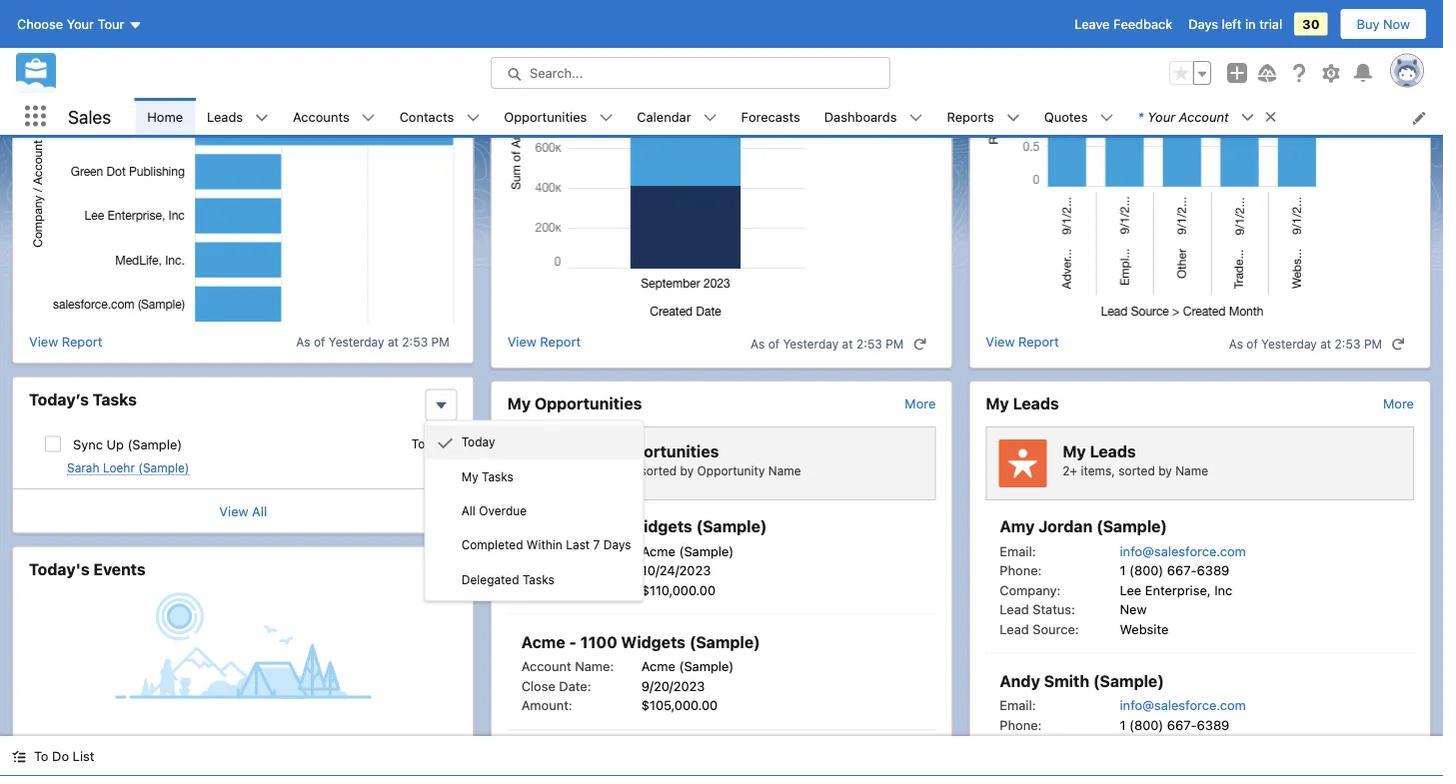Task type: vqa. For each thing, say whether or not it's contained in the screenshot.


Task type: describe. For each thing, give the bounding box(es) containing it.
opportunities list item
[[492, 98, 625, 135]]

info@salesforce.com for amy jordan (sample)
[[1120, 544, 1246, 559]]

my leads link
[[986, 394, 1059, 414]]

sorted for opportunities
[[640, 464, 677, 478]]

days inside completed within last 7 days link
[[604, 538, 631, 552]]

my opportunities
[[508, 394, 642, 413]]

feedback
[[1114, 16, 1173, 31]]

2 report from the left
[[540, 334, 581, 349]]

amount: for acme - 1,200 widgets (sample)
[[522, 583, 572, 598]]

by for leads
[[1159, 464, 1173, 478]]

all inside all overdue link
[[462, 504, 476, 518]]

accounts list item
[[281, 98, 388, 135]]

my for my leads
[[986, 394, 1009, 413]]

you're
[[154, 742, 192, 757]]

2 horizontal spatial pm
[[1364, 337, 1383, 351]]

account name: for 1100
[[522, 659, 614, 674]]

acme - 1100 widgets (sample)
[[522, 633, 761, 652]]

leads inside list item
[[207, 109, 243, 124]]

home link
[[135, 98, 195, 135]]

close for acme - 1100 widgets (sample)
[[522, 679, 556, 694]]

2+ for my leads
[[1063, 464, 1078, 478]]

2 horizontal spatial as of yesterday at 2:​53 pm
[[1229, 337, 1383, 351]]

within
[[527, 538, 563, 552]]

looks
[[91, 742, 126, 757]]

delegated tasks
[[462, 573, 555, 587]]

days left in trial
[[1189, 16, 1283, 31]]

email: for amy
[[1000, 544, 1036, 559]]

10/24/2023
[[642, 563, 711, 578]]

rest
[[305, 742, 329, 757]]

1 horizontal spatial 2:​53
[[857, 337, 883, 351]]

leave feedback
[[1075, 16, 1173, 31]]

acme up 10/24/2023
[[642, 544, 676, 559]]

quotes list item
[[1032, 98, 1126, 135]]

today's tasks
[[29, 390, 137, 409]]

account for acme - 1100 widgets (sample)
[[522, 659, 571, 674]]

leads for my leads 2+ items, sorted by name
[[1090, 442, 1136, 461]]

my for my tasks
[[462, 470, 479, 484]]

menu containing today
[[426, 425, 643, 597]]

0 horizontal spatial pm
[[431, 335, 450, 349]]

30
[[1303, 16, 1320, 31]]

opportunities link
[[492, 98, 599, 135]]

to
[[34, 749, 48, 764]]

my leads 2+ items, sorted by name
[[1063, 442, 1209, 478]]

1 for smith
[[1120, 718, 1126, 733]]

*
[[1138, 109, 1144, 124]]

info@salesforce.com link for andy smith (sample)
[[1120, 698, 1246, 713]]

date: for 1,200
[[559, 563, 591, 578]]

account for acme - 1,200 widgets (sample)
[[522, 544, 571, 559]]

0 horizontal spatial 2:​53
[[402, 335, 428, 349]]

leave feedback link
[[1075, 16, 1173, 31]]

my opportunities link
[[508, 394, 642, 414]]

leads list item
[[195, 98, 281, 135]]

day.
[[371, 742, 396, 757]]

1 (800) 667-6389 for andy smith (sample)
[[1120, 718, 1230, 733]]

$105,000.00
[[642, 698, 718, 713]]

by for opportunities
[[680, 464, 694, 478]]

sync
[[73, 437, 103, 452]]

today link
[[426, 425, 643, 460]]

2 view report from the left
[[508, 334, 581, 349]]

technologies
[[1180, 737, 1260, 752]]

info@salesforce.com link for amy jordan (sample)
[[1120, 544, 1246, 559]]

company: for amy
[[1000, 583, 1061, 598]]

looks like you're free and clear the rest of the day.
[[91, 742, 396, 757]]

buy now
[[1357, 16, 1411, 31]]

6389 for andy smith (sample)
[[1197, 718, 1230, 733]]

items, for leads
[[1081, 464, 1116, 478]]

account inside list
[[1179, 109, 1229, 124]]

1 all from the left
[[252, 504, 267, 519]]

0 horizontal spatial today
[[412, 437, 446, 451]]

and
[[223, 742, 245, 757]]

smith
[[1044, 672, 1090, 691]]

sales
[[68, 106, 111, 127]]

acme (sample) for 1,200
[[642, 544, 734, 559]]

trial
[[1260, 16, 1283, 31]]

name inside my opportunities 2+ items, sorted by opportunity name
[[769, 464, 801, 478]]

list item containing *
[[1126, 98, 1287, 135]]

clear
[[249, 742, 279, 757]]

my tasks
[[462, 470, 514, 484]]

website
[[1120, 622, 1169, 637]]

my tasks link
[[426, 460, 643, 494]]

2 view report link from the left
[[508, 332, 581, 356]]

events
[[93, 560, 146, 579]]

yesterday for first view report link from right
[[1262, 337, 1317, 351]]

choose your tour button
[[16, 8, 143, 40]]

0 horizontal spatial as
[[296, 335, 310, 349]]

free
[[195, 742, 219, 757]]

text default image for opportunities
[[599, 111, 613, 125]]

- for 1,200
[[569, 517, 577, 536]]

sarah loehr (sample) link
[[67, 461, 189, 476]]

list
[[73, 749, 94, 764]]

in
[[1246, 16, 1256, 31]]

all overdue link
[[426, 494, 643, 528]]

tasks for delegated tasks
[[523, 573, 555, 587]]

my opportunities 2+ items, sorted by opportunity name
[[584, 442, 801, 478]]

today's
[[29, 390, 89, 409]]

acme (sample) for 1100
[[642, 659, 734, 674]]

text default image inside to do list button
[[12, 750, 26, 764]]

info@salesforce.com for andy smith (sample)
[[1120, 698, 1246, 713]]

accounts
[[293, 109, 350, 124]]

accounts link
[[281, 98, 362, 135]]

leads for my leads
[[1013, 394, 1059, 413]]

tour
[[98, 16, 124, 31]]

reports link
[[935, 98, 1006, 135]]

3 view report from the left
[[986, 334, 1059, 349]]

lee
[[1120, 583, 1142, 598]]

more link for acme - 1,200 widgets (sample)
[[905, 396, 936, 411]]

as for second view report link from the left
[[751, 337, 765, 351]]

lee enterprise, inc
[[1120, 583, 1233, 598]]

sync up (sample) link
[[73, 437, 182, 452]]

leave
[[1075, 16, 1110, 31]]

andy smith (sample)
[[1000, 672, 1165, 691]]

your for tour
[[67, 16, 94, 31]]

calendar
[[637, 109, 691, 124]]

my for my leads 2+ items, sorted by name
[[1063, 442, 1086, 461]]

search...
[[530, 65, 583, 80]]

buy
[[1357, 16, 1380, 31]]

left
[[1222, 16, 1242, 31]]

1 (800) 667-6389 for amy jordan (sample)
[[1120, 563, 1230, 578]]

6389 for amy jordan (sample)
[[1197, 563, 1230, 578]]

today's
[[29, 560, 90, 579]]

home
[[147, 109, 183, 124]]

amy jordan (sample)
[[1000, 517, 1168, 536]]

up
[[106, 437, 124, 452]]

2 horizontal spatial 2:​53
[[1335, 337, 1361, 351]]

calendar link
[[625, 98, 703, 135]]

tasks for today's tasks
[[93, 390, 137, 409]]

quotes link
[[1032, 98, 1100, 135]]

lead status:
[[1000, 602, 1076, 617]]

company: for andy
[[1000, 737, 1061, 752]]

lead for lead status:
[[1000, 602, 1029, 617]]

my leads
[[986, 394, 1059, 413]]

amy
[[1000, 517, 1035, 536]]



Task type: locate. For each thing, give the bounding box(es) containing it.
1 more from the left
[[905, 396, 936, 411]]

more link
[[905, 396, 936, 411], [1384, 396, 1415, 411]]

1 horizontal spatial 2+
[[1063, 464, 1078, 478]]

0 vertical spatial amount:
[[522, 583, 572, 598]]

1 vertical spatial email:
[[1000, 698, 1036, 713]]

items, for opportunities
[[603, 464, 637, 478]]

0 horizontal spatial view report link
[[29, 332, 102, 351]]

1 report from the left
[[62, 334, 102, 349]]

0 horizontal spatial view report
[[29, 334, 102, 349]]

dashboards
[[825, 109, 897, 124]]

info@salesforce.com up universal technologies
[[1120, 698, 1246, 713]]

(800) for amy jordan (sample)
[[1130, 563, 1164, 578]]

2 2+ from the left
[[1063, 464, 1078, 478]]

0 vertical spatial (800)
[[1130, 563, 1164, 578]]

yesterday for second view report link from the left
[[783, 337, 839, 351]]

1 date: from the top
[[559, 563, 591, 578]]

1 vertical spatial close date:
[[522, 679, 591, 694]]

info@salesforce.com up enterprise,
[[1120, 544, 1246, 559]]

2 amount: from the top
[[522, 698, 572, 713]]

account down the delegated tasks link
[[522, 659, 571, 674]]

sorted inside my leads 2+ items, sorted by name
[[1119, 464, 1155, 478]]

sorted up acme - 1,200 widgets (sample) at the bottom
[[640, 464, 677, 478]]

my inside menu
[[462, 470, 479, 484]]

0 vertical spatial leads
[[207, 109, 243, 124]]

1 close date: from the top
[[522, 563, 591, 578]]

* your account
[[1138, 109, 1229, 124]]

1 horizontal spatial more
[[1384, 396, 1415, 411]]

2 6389 from the top
[[1197, 718, 1230, 733]]

company: up lead status:
[[1000, 583, 1061, 598]]

email:
[[1000, 544, 1036, 559], [1000, 698, 1036, 713]]

1 info@salesforce.com from the top
[[1120, 544, 1246, 559]]

date: for 1100
[[559, 679, 591, 694]]

close date: down 1100
[[522, 679, 591, 694]]

as for first view report link from right
[[1229, 337, 1244, 351]]

1 horizontal spatial at
[[842, 337, 853, 351]]

name: for 1,200
[[575, 544, 614, 559]]

2 phone: from the top
[[1000, 718, 1042, 733]]

0 vertical spatial 667-
[[1168, 563, 1197, 578]]

all
[[252, 504, 267, 519], [462, 504, 476, 518]]

1 horizontal spatial as
[[751, 337, 765, 351]]

2 date: from the top
[[559, 679, 591, 694]]

view report link up my opportunities link
[[508, 332, 581, 356]]

1 horizontal spatial as of yesterday at 2:​53 pm
[[751, 337, 904, 351]]

by up the "amy jordan (sample)"
[[1159, 464, 1173, 478]]

tasks down completed within last 7 days link
[[523, 573, 555, 587]]

2 667- from the top
[[1168, 718, 1197, 733]]

0 vertical spatial date:
[[559, 563, 591, 578]]

dashboards list item
[[813, 98, 935, 135]]

2 close from the top
[[522, 679, 556, 694]]

0 horizontal spatial name
[[769, 464, 801, 478]]

company: down andy
[[1000, 737, 1061, 752]]

1 info@salesforce.com link from the top
[[1120, 544, 1246, 559]]

all overdue
[[462, 504, 527, 518]]

at for second view report link from the left
[[842, 337, 853, 351]]

1 vertical spatial 6389
[[1197, 718, 1230, 733]]

sorted up the "amy jordan (sample)"
[[1119, 464, 1155, 478]]

2 email: from the top
[[1000, 698, 1036, 713]]

0 vertical spatial phone:
[[1000, 563, 1042, 578]]

opportunities inside my opportunities 2+ items, sorted by opportunity name
[[612, 442, 719, 461]]

completed
[[462, 538, 523, 552]]

opportunities for my opportunities
[[535, 394, 642, 413]]

1 sorted from the left
[[640, 464, 677, 478]]

info@salesforce.com link up enterprise,
[[1120, 544, 1246, 559]]

opportunities for my opportunities 2+ items, sorted by opportunity name
[[612, 442, 719, 461]]

my inside my leads 2+ items, sorted by name
[[1063, 442, 1086, 461]]

loehr
[[103, 461, 135, 475]]

universal technologies
[[1120, 737, 1260, 752]]

2 name: from the top
[[575, 659, 614, 674]]

your
[[67, 16, 94, 31], [1148, 109, 1176, 124]]

2 (800) from the top
[[1130, 718, 1164, 733]]

0 vertical spatial close
[[522, 563, 556, 578]]

0 horizontal spatial your
[[67, 16, 94, 31]]

1 vertical spatial info@salesforce.com link
[[1120, 698, 1246, 713]]

text default image inside today "link"
[[438, 436, 454, 452]]

1 more link from the left
[[905, 396, 936, 411]]

1100
[[580, 633, 618, 652]]

1 vertical spatial your
[[1148, 109, 1176, 124]]

1 (800) from the top
[[1130, 563, 1164, 578]]

email: for andy
[[1000, 698, 1036, 713]]

choose your tour
[[17, 16, 124, 31]]

0 vertical spatial 1
[[1120, 563, 1126, 578]]

667- up universal technologies
[[1168, 718, 1197, 733]]

days right 7
[[604, 538, 631, 552]]

account right *
[[1179, 109, 1229, 124]]

view report link up today's
[[29, 332, 102, 351]]

text default image inside accounts list item
[[362, 111, 376, 125]]

1 acme (sample) from the top
[[642, 544, 734, 559]]

- up last
[[569, 517, 577, 536]]

2 name from the left
[[1176, 464, 1209, 478]]

- for 1100
[[569, 633, 577, 652]]

your right *
[[1148, 109, 1176, 124]]

7
[[593, 538, 600, 552]]

(800) for andy smith (sample)
[[1130, 718, 1164, 733]]

1 horizontal spatial yesterday
[[783, 337, 839, 351]]

lead for lead source:
[[1000, 622, 1029, 637]]

1 horizontal spatial pm
[[886, 337, 904, 351]]

search... button
[[491, 57, 891, 89]]

my inside my opportunities 2+ items, sorted by opportunity name
[[584, 442, 608, 461]]

9/20/2023
[[642, 679, 705, 694]]

reports list item
[[935, 98, 1032, 135]]

group
[[1170, 61, 1212, 85]]

1 horizontal spatial view report link
[[508, 332, 581, 356]]

1 1 (800) 667-6389 from the top
[[1120, 563, 1230, 578]]

acme - 1,200 widgets (sample)
[[522, 517, 767, 536]]

0 vertical spatial close date:
[[522, 563, 591, 578]]

1 items, from the left
[[603, 464, 637, 478]]

close date:
[[522, 563, 591, 578], [522, 679, 591, 694]]

by inside my leads 2+ items, sorted by name
[[1159, 464, 1173, 478]]

today inside today "link"
[[462, 435, 495, 449]]

1
[[1120, 563, 1126, 578], [1120, 718, 1126, 733]]

completed within last 7 days link
[[426, 528, 643, 563]]

0 horizontal spatial at
[[388, 335, 399, 349]]

phone: down andy
[[1000, 718, 1042, 733]]

1 lead from the top
[[1000, 602, 1029, 617]]

text default image
[[1264, 110, 1278, 124], [362, 111, 376, 125], [1392, 337, 1406, 351], [438, 436, 454, 452]]

your inside list
[[1148, 109, 1176, 124]]

items, inside my leads 2+ items, sorted by name
[[1081, 464, 1116, 478]]

view report up my leads link
[[986, 334, 1059, 349]]

menu
[[426, 425, 643, 597]]

name inside my leads 2+ items, sorted by name
[[1176, 464, 1209, 478]]

1 horizontal spatial by
[[1159, 464, 1173, 478]]

1 name from the left
[[769, 464, 801, 478]]

name
[[769, 464, 801, 478], [1176, 464, 1209, 478]]

1 horizontal spatial all
[[462, 504, 476, 518]]

your for account
[[1148, 109, 1176, 124]]

contacts
[[400, 109, 454, 124]]

tasks for my tasks
[[482, 470, 514, 484]]

2 all from the left
[[462, 504, 476, 518]]

leads inside my leads 2+ items, sorted by name
[[1090, 442, 1136, 461]]

667- for amy jordan (sample)
[[1168, 563, 1197, 578]]

0 horizontal spatial the
[[282, 742, 302, 757]]

close for acme - 1,200 widgets (sample)
[[522, 563, 556, 578]]

1 vertical spatial 1 (800) 667-6389
[[1120, 718, 1230, 733]]

0 vertical spatial info@salesforce.com link
[[1120, 544, 1246, 559]]

date: down last
[[559, 563, 591, 578]]

reports
[[947, 109, 994, 124]]

the
[[282, 742, 302, 757], [348, 742, 368, 757]]

0 vertical spatial opportunities
[[504, 109, 587, 124]]

(800) up "universal"
[[1130, 718, 1164, 733]]

days left left
[[1189, 16, 1219, 31]]

info@salesforce.com link up universal technologies
[[1120, 698, 1246, 713]]

(sample)
[[127, 437, 182, 452], [138, 461, 189, 475], [696, 517, 767, 536], [1097, 517, 1168, 536], [679, 544, 734, 559], [690, 633, 761, 652], [679, 659, 734, 674], [1094, 672, 1165, 691]]

1 vertical spatial leads
[[1013, 394, 1059, 413]]

(800) up lee in the bottom of the page
[[1130, 563, 1164, 578]]

my
[[508, 394, 531, 413], [986, 394, 1009, 413], [584, 442, 608, 461], [1063, 442, 1086, 461], [462, 470, 479, 484]]

1 view report from the left
[[29, 334, 102, 349]]

view all
[[219, 504, 267, 519]]

amount: for acme - 1100 widgets (sample)
[[522, 698, 572, 713]]

1 close from the top
[[522, 563, 556, 578]]

1 horizontal spatial items,
[[1081, 464, 1116, 478]]

acme up 9/20/2023
[[642, 659, 676, 674]]

0 horizontal spatial leads
[[207, 109, 243, 124]]

to do list button
[[0, 737, 106, 777]]

acme (sample) up 9/20/2023
[[642, 659, 734, 674]]

lead
[[1000, 602, 1029, 617], [1000, 622, 1029, 637]]

2 sorted from the left
[[1119, 464, 1155, 478]]

2 horizontal spatial at
[[1321, 337, 1332, 351]]

$110,000.00
[[642, 583, 716, 598]]

6389
[[1197, 563, 1230, 578], [1197, 718, 1230, 733]]

name: down 1,200
[[575, 544, 614, 559]]

text default image for leads
[[255, 111, 269, 125]]

view report link up my leads link
[[986, 332, 1059, 356]]

text default image
[[255, 111, 269, 125], [466, 111, 480, 125], [599, 111, 613, 125], [913, 337, 927, 351], [12, 750, 26, 764]]

1 name: from the top
[[575, 544, 614, 559]]

0 vertical spatial info@salesforce.com
[[1120, 544, 1246, 559]]

view report up "my opportunities"
[[508, 334, 581, 349]]

the left rest
[[282, 742, 302, 757]]

list containing home
[[135, 98, 1444, 135]]

items, inside my opportunities 2+ items, sorted by opportunity name
[[603, 464, 637, 478]]

tasks up up
[[93, 390, 137, 409]]

dashboards link
[[813, 98, 909, 135]]

acme up 'within'
[[522, 517, 565, 536]]

1 - from the top
[[569, 517, 577, 536]]

items, up the "amy jordan (sample)"
[[1081, 464, 1116, 478]]

1 horizontal spatial more link
[[1384, 396, 1415, 411]]

lead down lead status:
[[1000, 622, 1029, 637]]

choose
[[17, 16, 63, 31]]

lead up lead source:
[[1000, 602, 1029, 617]]

leads link
[[195, 98, 255, 135]]

account name: for 1,200
[[522, 544, 614, 559]]

2 vertical spatial account
[[522, 659, 571, 674]]

1 email: from the top
[[1000, 544, 1036, 559]]

2 vertical spatial tasks
[[523, 573, 555, 587]]

0 vertical spatial days
[[1189, 16, 1219, 31]]

667- up enterprise,
[[1168, 563, 1197, 578]]

1 vertical spatial account name:
[[522, 659, 614, 674]]

0 vertical spatial account
[[1179, 109, 1229, 124]]

tasks up all overdue on the bottom of page
[[482, 470, 514, 484]]

0 vertical spatial -
[[569, 517, 577, 536]]

like
[[130, 742, 150, 757]]

1 horizontal spatial your
[[1148, 109, 1176, 124]]

amount:
[[522, 583, 572, 598], [522, 698, 572, 713]]

enterprise,
[[1145, 583, 1211, 598]]

phone: up lead status:
[[1000, 563, 1042, 578]]

1 horizontal spatial view report
[[508, 334, 581, 349]]

opportunities up today "link" at left
[[535, 394, 642, 413]]

widgets for 1,200
[[628, 517, 693, 536]]

quotes
[[1044, 109, 1088, 124]]

1 vertical spatial -
[[569, 633, 577, 652]]

at for first view report link from right
[[1321, 337, 1332, 351]]

date:
[[559, 563, 591, 578], [559, 679, 591, 694]]

close date: for 1,200
[[522, 563, 591, 578]]

contacts list item
[[388, 98, 492, 135]]

6389 up technologies
[[1197, 718, 1230, 733]]

2 horizontal spatial view report link
[[986, 332, 1059, 356]]

2 info@salesforce.com from the top
[[1120, 698, 1246, 713]]

0 horizontal spatial 2+
[[584, 464, 599, 478]]

andy
[[1000, 672, 1041, 691]]

0 horizontal spatial report
[[62, 334, 102, 349]]

1 horizontal spatial tasks
[[482, 470, 514, 484]]

1 vertical spatial account
[[522, 544, 571, 559]]

1 vertical spatial phone:
[[1000, 718, 1042, 733]]

company:
[[1000, 583, 1061, 598], [1000, 737, 1061, 752]]

text default image inside contacts list item
[[466, 111, 480, 125]]

more link for amy jordan (sample)
[[1384, 396, 1415, 411]]

1 horizontal spatial sorted
[[1119, 464, 1155, 478]]

2 horizontal spatial yesterday
[[1262, 337, 1317, 351]]

2 vertical spatial opportunities
[[612, 442, 719, 461]]

0 horizontal spatial days
[[604, 538, 631, 552]]

at
[[388, 335, 399, 349], [842, 337, 853, 351], [1321, 337, 1332, 351]]

2 the from the left
[[348, 742, 368, 757]]

1 the from the left
[[282, 742, 302, 757]]

1 1 from the top
[[1120, 563, 1126, 578]]

source:
[[1033, 622, 1079, 637]]

0 vertical spatial name:
[[575, 544, 614, 559]]

0 vertical spatial your
[[67, 16, 94, 31]]

forecasts link
[[729, 98, 813, 135]]

1 vertical spatial acme (sample)
[[642, 659, 734, 674]]

name: for 1100
[[575, 659, 614, 674]]

list item
[[1126, 98, 1287, 135]]

to do list
[[34, 749, 94, 764]]

1 horizontal spatial today
[[462, 435, 495, 449]]

2 info@salesforce.com link from the top
[[1120, 698, 1246, 713]]

jordan
[[1039, 517, 1093, 536]]

2 account name: from the top
[[522, 659, 614, 674]]

1 horizontal spatial leads
[[1013, 394, 1059, 413]]

0 vertical spatial lead
[[1000, 602, 1029, 617]]

widgets
[[628, 517, 693, 536], [621, 633, 686, 652]]

- left 1100
[[569, 633, 577, 652]]

phone: for andy
[[1000, 718, 1042, 733]]

overdue
[[479, 504, 527, 518]]

0 horizontal spatial by
[[680, 464, 694, 478]]

report up today's tasks
[[62, 334, 102, 349]]

1 vertical spatial amount:
[[522, 698, 572, 713]]

text default image inside opportunities list item
[[599, 111, 613, 125]]

contacts link
[[388, 98, 466, 135]]

1 vertical spatial (800)
[[1130, 718, 1164, 733]]

2+ inside my opportunities 2+ items, sorted by opportunity name
[[584, 464, 599, 478]]

1 by from the left
[[680, 464, 694, 478]]

more for amy jordan (sample)
[[1384, 396, 1415, 411]]

the left day.
[[348, 742, 368, 757]]

more for acme - 1,200 widgets (sample)
[[905, 396, 936, 411]]

sync up (sample) sarah loehr (sample)
[[67, 437, 189, 475]]

0 vertical spatial company:
[[1000, 583, 1061, 598]]

1 vertical spatial 1
[[1120, 718, 1126, 733]]

text default image inside leads list item
[[255, 111, 269, 125]]

more
[[905, 396, 936, 411], [1384, 396, 1415, 411]]

2 vertical spatial leads
[[1090, 442, 1136, 461]]

lead source:
[[1000, 622, 1079, 637]]

sarah
[[67, 461, 99, 475]]

view all link
[[219, 504, 267, 519]]

opportunity
[[697, 464, 765, 478]]

info@salesforce.com link
[[1120, 544, 1246, 559], [1120, 698, 1246, 713]]

phone:
[[1000, 563, 1042, 578], [1000, 718, 1042, 733]]

2 company: from the top
[[1000, 737, 1061, 752]]

sorted for leads
[[1119, 464, 1155, 478]]

opportunities inside list item
[[504, 109, 587, 124]]

account up the delegated tasks link
[[522, 544, 571, 559]]

report up "my opportunities"
[[540, 334, 581, 349]]

1 6389 from the top
[[1197, 563, 1230, 578]]

1 horizontal spatial report
[[540, 334, 581, 349]]

today's events
[[29, 560, 146, 579]]

my for my opportunities
[[508, 394, 531, 413]]

3 report from the left
[[1019, 334, 1059, 349]]

1 vertical spatial days
[[604, 538, 631, 552]]

your inside dropdown button
[[67, 16, 94, 31]]

2 horizontal spatial as
[[1229, 337, 1244, 351]]

2 lead from the top
[[1000, 622, 1029, 637]]

0 vertical spatial account name:
[[522, 544, 614, 559]]

2+ up 1,200
[[584, 464, 599, 478]]

new
[[1120, 602, 1147, 617]]

2 1 (800) 667-6389 from the top
[[1120, 718, 1230, 733]]

0 vertical spatial widgets
[[628, 517, 693, 536]]

calendar list item
[[625, 98, 729, 135]]

1 2+ from the left
[[584, 464, 599, 478]]

1 (800) 667-6389
[[1120, 563, 1230, 578], [1120, 718, 1230, 733]]

opportunities down search...
[[504, 109, 587, 124]]

1 vertical spatial info@salesforce.com
[[1120, 698, 1246, 713]]

list
[[135, 98, 1444, 135]]

2 acme (sample) from the top
[[642, 659, 734, 674]]

close date: down the completed within last 7 days
[[522, 563, 591, 578]]

0 vertical spatial email:
[[1000, 544, 1036, 559]]

email: down amy
[[1000, 544, 1036, 559]]

last
[[566, 538, 590, 552]]

widgets up 9/20/2023
[[621, 633, 686, 652]]

2 - from the top
[[569, 633, 577, 652]]

yesterday
[[329, 335, 384, 349], [783, 337, 839, 351], [1262, 337, 1317, 351]]

2+ up jordan
[[1063, 464, 1078, 478]]

view report
[[29, 334, 102, 349], [508, 334, 581, 349], [986, 334, 1059, 349]]

email: down andy
[[1000, 698, 1036, 713]]

text default image for contacts
[[466, 111, 480, 125]]

phone: for amy
[[1000, 563, 1042, 578]]

1 vertical spatial tasks
[[482, 470, 514, 484]]

0 horizontal spatial tasks
[[93, 390, 137, 409]]

by inside my opportunities 2+ items, sorted by opportunity name
[[680, 464, 694, 478]]

info@salesforce.com
[[1120, 544, 1246, 559], [1120, 698, 1246, 713]]

by
[[680, 464, 694, 478], [1159, 464, 1173, 478]]

1 up lee in the bottom of the page
[[1120, 563, 1126, 578]]

0 horizontal spatial sorted
[[640, 464, 677, 478]]

view report link
[[29, 332, 102, 351], [508, 332, 581, 356], [986, 332, 1059, 356]]

widgets for 1100
[[621, 633, 686, 652]]

1 horizontal spatial days
[[1189, 16, 1219, 31]]

2 horizontal spatial report
[[1019, 334, 1059, 349]]

1 (800) 667-6389 up lee enterprise, inc
[[1120, 563, 1230, 578]]

1 view report link from the left
[[29, 332, 102, 351]]

status:
[[1033, 602, 1076, 617]]

2 horizontal spatial tasks
[[523, 573, 555, 587]]

view report up today's
[[29, 334, 102, 349]]

by left opportunity
[[680, 464, 694, 478]]

1 vertical spatial 667-
[[1168, 718, 1197, 733]]

1 company: from the top
[[1000, 583, 1061, 598]]

2+ inside my leads 2+ items, sorted by name
[[1063, 464, 1078, 478]]

acme (sample)
[[642, 544, 734, 559], [642, 659, 734, 674]]

your left tour
[[67, 16, 94, 31]]

widgets up 10/24/2023
[[628, 517, 693, 536]]

0 horizontal spatial more
[[905, 396, 936, 411]]

1 up "universal"
[[1120, 718, 1126, 733]]

delegated
[[462, 573, 519, 587]]

6389 up inc
[[1197, 563, 1230, 578]]

1 (800) 667-6389 up universal technologies
[[1120, 718, 1230, 733]]

now
[[1384, 16, 1411, 31]]

2 more from the left
[[1384, 396, 1415, 411]]

date: down 1100
[[559, 679, 591, 694]]

1 667- from the top
[[1168, 563, 1197, 578]]

report up my leads link
[[1019, 334, 1059, 349]]

close
[[522, 563, 556, 578], [522, 679, 556, 694]]

items, up 1,200
[[603, 464, 637, 478]]

acme (sample) up 10/24/2023
[[642, 544, 734, 559]]

2 close date: from the top
[[522, 679, 591, 694]]

0 vertical spatial acme (sample)
[[642, 544, 734, 559]]

completed within last 7 days
[[462, 538, 631, 552]]

1 vertical spatial name:
[[575, 659, 614, 674]]

667- for andy smith (sample)
[[1168, 718, 1197, 733]]

1 phone: from the top
[[1000, 563, 1042, 578]]

buy now button
[[1340, 8, 1428, 40]]

2 1 from the top
[[1120, 718, 1126, 733]]

3 view report link from the left
[[986, 332, 1059, 356]]

sorted inside my opportunities 2+ items, sorted by opportunity name
[[640, 464, 677, 478]]

0 vertical spatial 1 (800) 667-6389
[[1120, 563, 1230, 578]]

2 items, from the left
[[1081, 464, 1116, 478]]

acme left 1100
[[522, 633, 565, 652]]

2 horizontal spatial leads
[[1090, 442, 1136, 461]]

inc
[[1215, 583, 1233, 598]]

0 vertical spatial tasks
[[93, 390, 137, 409]]

2 by from the left
[[1159, 464, 1173, 478]]

name: down 1100
[[575, 659, 614, 674]]

1 vertical spatial company:
[[1000, 737, 1061, 752]]

2 more link from the left
[[1384, 396, 1415, 411]]

opportunities up opportunity
[[612, 442, 719, 461]]

0 horizontal spatial yesterday
[[329, 335, 384, 349]]

1 amount: from the top
[[522, 583, 572, 598]]

my for my opportunities 2+ items, sorted by opportunity name
[[584, 442, 608, 461]]

2+ for my opportunities
[[584, 464, 599, 478]]

1 vertical spatial lead
[[1000, 622, 1029, 637]]

forecasts
[[741, 109, 801, 124]]

opportunities
[[504, 109, 587, 124], [535, 394, 642, 413], [612, 442, 719, 461]]

close date: for 1100
[[522, 679, 591, 694]]

0 horizontal spatial as of yesterday at 2:​53 pm
[[296, 335, 450, 349]]

1 for jordan
[[1120, 563, 1126, 578]]

1 account name: from the top
[[522, 544, 614, 559]]



